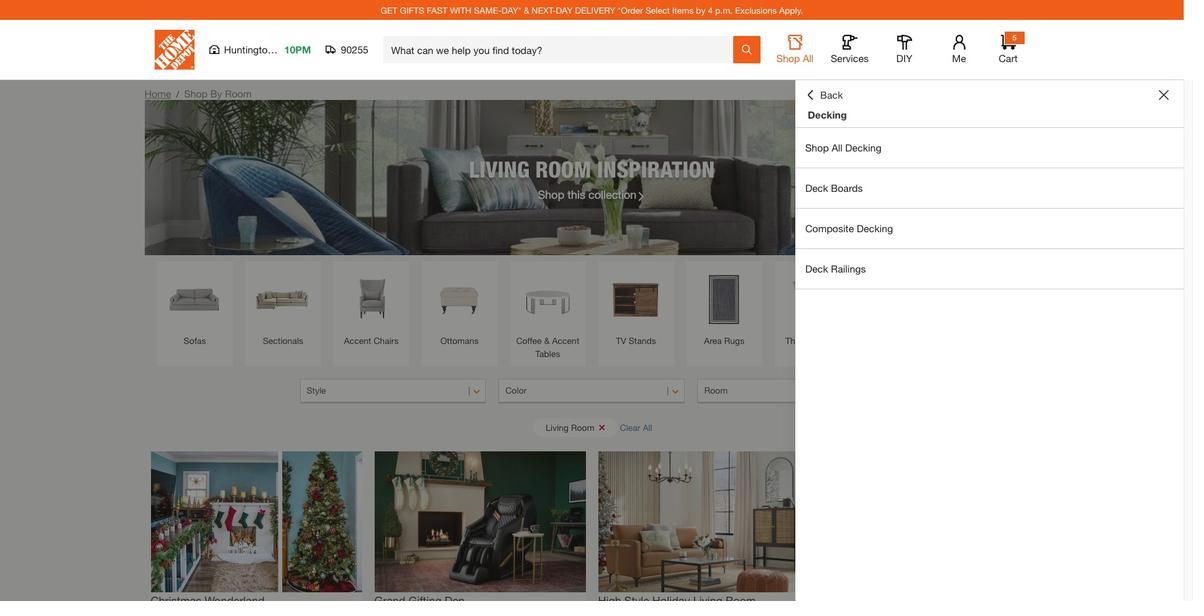 Task type: locate. For each thing, give the bounding box(es) containing it.
1 horizontal spatial accent
[[552, 336, 580, 346]]

room button
[[698, 379, 885, 404]]

throw pillows
[[786, 336, 840, 346]]

accent left chairs
[[344, 336, 371, 346]]

deck for deck railings
[[806, 263, 829, 275]]

throw pillows image
[[781, 268, 845, 331]]

10pm
[[284, 44, 311, 55]]

0 vertical spatial deck
[[806, 182, 829, 194]]

2 horizontal spatial stretchy image image
[[599, 452, 810, 593]]

2 vertical spatial decking
[[857, 223, 894, 234]]

shop
[[777, 52, 801, 64], [184, 88, 208, 99], [806, 142, 829, 154], [538, 187, 565, 201]]

0 horizontal spatial living
[[469, 156, 530, 183]]

stretchy image image
[[151, 452, 362, 593], [375, 452, 586, 593], [599, 452, 810, 593]]

shop down apply.
[[777, 52, 801, 64]]

0 horizontal spatial stretchy image image
[[151, 452, 362, 593]]

rugs
[[725, 336, 745, 346]]

day*
[[502, 5, 522, 15]]

cart
[[999, 52, 1018, 64]]

color button
[[499, 379, 686, 404]]

deck inside deck boards link
[[806, 182, 829, 194]]

2 vertical spatial all
[[643, 423, 653, 433]]

tv
[[616, 336, 627, 346]]

0 horizontal spatial &
[[524, 5, 530, 15]]

area rugs
[[705, 336, 745, 346]]

shop for shop all
[[777, 52, 801, 64]]

all inside shop all decking link
[[832, 142, 843, 154]]

&
[[524, 5, 530, 15], [545, 336, 550, 346]]

ottomans image
[[428, 268, 492, 331]]

area rugs link
[[693, 268, 756, 348]]

home
[[145, 88, 171, 99]]

shop inside shop this collection link
[[538, 187, 565, 201]]

all inside clear all 'button'
[[643, 423, 653, 433]]

1 accent from the left
[[344, 336, 371, 346]]

fast
[[427, 5, 448, 15]]

coffee & accent tables
[[517, 336, 580, 359]]

1 horizontal spatial &
[[545, 336, 550, 346]]

decking up boards
[[846, 142, 882, 154]]

room right "by"
[[225, 88, 252, 99]]

area
[[705, 336, 722, 346]]

shop this collection
[[538, 187, 637, 201]]

accent inside 'coffee & accent tables'
[[552, 336, 580, 346]]

5
[[1013, 33, 1017, 42]]

area rugs image
[[693, 268, 756, 331]]

all up deck boards
[[832, 142, 843, 154]]

deck left boards
[[806, 182, 829, 194]]

room
[[225, 88, 252, 99], [536, 156, 592, 183], [705, 386, 728, 396], [571, 423, 595, 433]]

1 horizontal spatial living
[[546, 423, 569, 433]]

all right clear
[[643, 423, 653, 433]]

What can we help you find today? search field
[[391, 37, 733, 63]]

pillows
[[813, 336, 840, 346]]

90255 button
[[326, 44, 369, 56]]

sectionals link
[[252, 268, 315, 348]]

deck left railings at the right top
[[806, 263, 829, 275]]

shop inside shop all button
[[777, 52, 801, 64]]

0 horizontal spatial all
[[643, 423, 653, 433]]

clear
[[620, 423, 641, 433]]

0 horizontal spatial accent
[[344, 336, 371, 346]]

living room button
[[534, 419, 618, 437]]

clear all
[[620, 423, 653, 433]]

sofas image
[[163, 268, 227, 331]]

0 vertical spatial all
[[803, 52, 814, 64]]

room down color button
[[571, 423, 595, 433]]

cart 5
[[999, 33, 1018, 64]]

items
[[673, 5, 694, 15]]

deck railings link
[[796, 249, 1185, 289]]

deck inside the deck railings link
[[806, 263, 829, 275]]

1 stretchy image image from the left
[[151, 452, 362, 593]]

shop inside shop all decking link
[[806, 142, 829, 154]]

4
[[708, 5, 713, 15]]

accent chairs
[[344, 336, 399, 346]]

shop for shop this collection
[[538, 187, 565, 201]]

shop all decking
[[806, 142, 882, 154]]

& up tables
[[545, 336, 550, 346]]

decking
[[808, 109, 847, 121], [846, 142, 882, 154], [857, 223, 894, 234]]

living inside button
[[546, 423, 569, 433]]

accent chairs link
[[340, 268, 403, 348]]

1 horizontal spatial all
[[803, 52, 814, 64]]

p.m.
[[716, 5, 733, 15]]

1 vertical spatial deck
[[806, 263, 829, 275]]

all inside shop all button
[[803, 52, 814, 64]]

me button
[[940, 35, 980, 65]]

day
[[556, 5, 573, 15]]

decking down back button
[[808, 109, 847, 121]]

living
[[469, 156, 530, 183], [546, 423, 569, 433]]

me
[[953, 52, 967, 64]]

decking right composite
[[857, 223, 894, 234]]

2 accent from the left
[[552, 336, 580, 346]]

get
[[381, 5, 398, 15]]

all for clear all
[[643, 423, 653, 433]]

room down 'area'
[[705, 386, 728, 396]]

chairs
[[374, 336, 399, 346]]

throw blankets image
[[870, 268, 933, 331]]

back button
[[806, 89, 843, 101]]

shop all button
[[776, 35, 816, 65]]

deck
[[806, 182, 829, 194], [806, 263, 829, 275]]

accent
[[344, 336, 371, 346], [552, 336, 580, 346]]

1 vertical spatial all
[[832, 142, 843, 154]]

menu
[[796, 128, 1185, 290]]

park
[[276, 44, 296, 55]]

shop this collection link
[[538, 186, 646, 203]]

drawer close image
[[1160, 90, 1170, 100]]

1 vertical spatial living
[[546, 423, 569, 433]]

shop up deck boards
[[806, 142, 829, 154]]

tv stands link
[[605, 268, 668, 348]]

all
[[803, 52, 814, 64], [832, 142, 843, 154], [643, 423, 653, 433]]

room up this on the top
[[536, 156, 592, 183]]

2 deck from the top
[[806, 263, 829, 275]]

ottomans link
[[428, 268, 492, 348]]

all up back button
[[803, 52, 814, 64]]

apply.
[[780, 5, 804, 15]]

curtains & drapes image
[[958, 268, 1021, 331]]

shop left this on the top
[[538, 187, 565, 201]]

sofas
[[184, 336, 206, 346]]

& right the day*
[[524, 5, 530, 15]]

tables
[[536, 349, 561, 359]]

2 horizontal spatial all
[[832, 142, 843, 154]]

accent up tables
[[552, 336, 580, 346]]

shop all decking link
[[796, 128, 1185, 168]]

1 deck from the top
[[806, 182, 829, 194]]

1 horizontal spatial stretchy image image
[[375, 452, 586, 593]]

huntington
[[224, 44, 273, 55]]

clear all button
[[620, 417, 653, 440]]

railings
[[831, 263, 867, 275]]

0 vertical spatial decking
[[808, 109, 847, 121]]

1 vertical spatial &
[[545, 336, 550, 346]]

0 vertical spatial living
[[469, 156, 530, 183]]



Task type: vqa. For each thing, say whether or not it's contained in the screenshot.
Carpet, Metric
no



Task type: describe. For each thing, give the bounding box(es) containing it.
composite decking link
[[796, 209, 1185, 249]]

living for living room inspiration
[[469, 156, 530, 183]]

throw pillows link
[[781, 268, 845, 348]]

shop all
[[777, 52, 814, 64]]

2 stretchy image image from the left
[[375, 452, 586, 593]]

stands
[[629, 336, 657, 346]]

composite
[[806, 223, 855, 234]]

deck railings
[[806, 263, 867, 275]]

diy button
[[885, 35, 925, 65]]

tv stands
[[616, 336, 657, 346]]

boards
[[831, 182, 863, 194]]

menu containing shop all decking
[[796, 128, 1185, 290]]

inspiration
[[597, 156, 715, 183]]

deck boards link
[[796, 169, 1185, 208]]

living room
[[546, 423, 595, 433]]

style button
[[300, 379, 487, 404]]

all for shop all decking
[[832, 142, 843, 154]]

& inside 'coffee & accent tables'
[[545, 336, 550, 346]]

feedback link image
[[1177, 210, 1194, 277]]

coffee & accent tables image
[[516, 268, 580, 331]]

1 vertical spatial decking
[[846, 142, 882, 154]]

home / shop by room
[[145, 88, 252, 99]]

sectionals image
[[252, 268, 315, 331]]

coffee & accent tables link
[[516, 268, 580, 361]]

90255
[[341, 44, 369, 55]]

all for shop all
[[803, 52, 814, 64]]

back
[[821, 89, 843, 101]]

get gifts fast with same-day* & next-day delivery *order select items by 4 p.m. exclusions apply.
[[381, 5, 804, 15]]

services
[[831, 52, 869, 64]]

home link
[[145, 88, 171, 99]]

ottomans
[[441, 336, 479, 346]]

this
[[568, 187, 586, 201]]

next-
[[532, 5, 556, 15]]

sectionals
[[263, 336, 303, 346]]

throw
[[786, 336, 810, 346]]

tv stands image
[[605, 268, 668, 331]]

same-
[[474, 5, 502, 15]]

huntington park
[[224, 44, 296, 55]]

living room inspiration
[[469, 156, 715, 183]]

deck for deck boards
[[806, 182, 829, 194]]

with
[[450, 5, 472, 15]]

by
[[211, 88, 222, 99]]

gifts
[[400, 5, 425, 15]]

by
[[697, 5, 706, 15]]

collection
[[589, 187, 637, 201]]

/
[[176, 89, 179, 99]]

select
[[646, 5, 670, 15]]

shop right "/"
[[184, 88, 208, 99]]

delivery
[[575, 5, 616, 15]]

deck boards
[[806, 182, 863, 194]]

coffee
[[517, 336, 542, 346]]

color
[[506, 386, 527, 396]]

style
[[307, 386, 326, 396]]

*order
[[618, 5, 643, 15]]

living for living room
[[546, 423, 569, 433]]

3 stretchy image image from the left
[[599, 452, 810, 593]]

diy
[[897, 52, 913, 64]]

accent chairs image
[[340, 268, 403, 331]]

exclusions
[[736, 5, 777, 15]]

sofas link
[[163, 268, 227, 348]]

shop for shop all decking
[[806, 142, 829, 154]]

composite decking
[[806, 223, 894, 234]]

the home depot logo image
[[155, 30, 194, 70]]

0 vertical spatial &
[[524, 5, 530, 15]]

services button
[[830, 35, 870, 65]]



